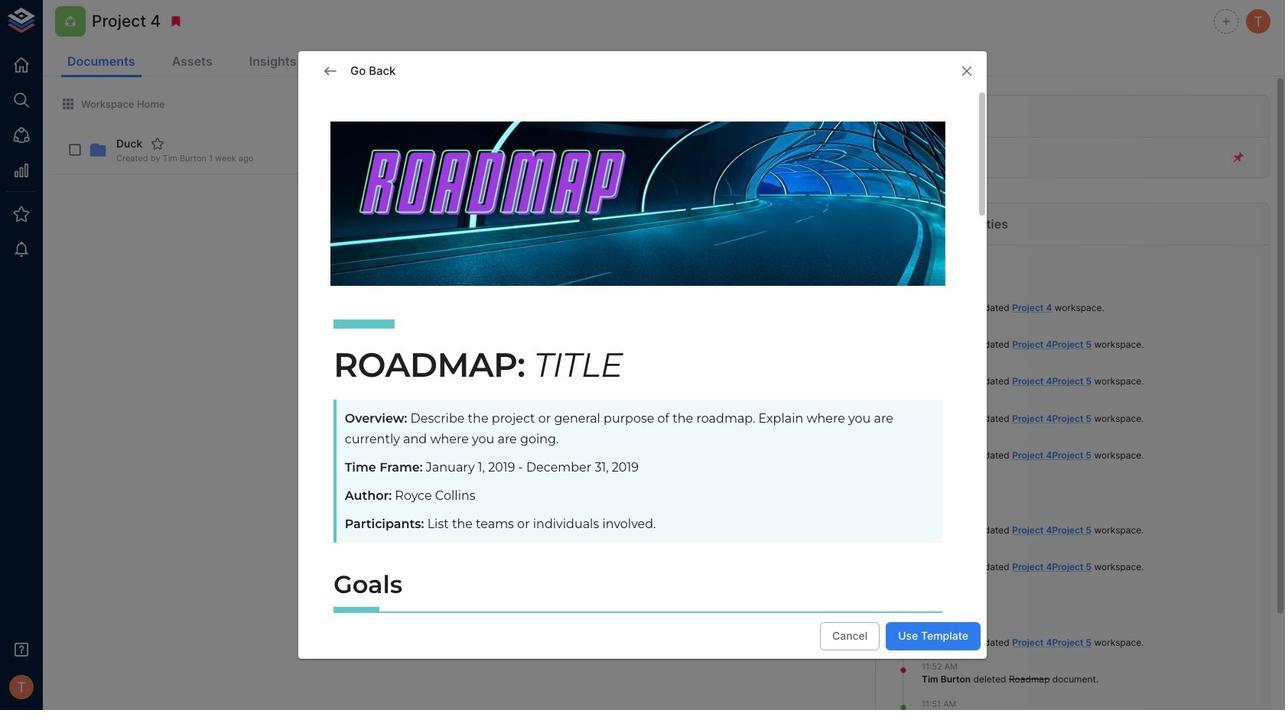 Task type: vqa. For each thing, say whether or not it's contained in the screenshot.
Tim associated with Finance
no



Task type: locate. For each thing, give the bounding box(es) containing it.
unpin image
[[1232, 151, 1246, 165]]

dialog
[[298, 51, 987, 711]]

remove bookmark image
[[169, 15, 183, 28]]



Task type: describe. For each thing, give the bounding box(es) containing it.
favorite image
[[151, 137, 165, 151]]



